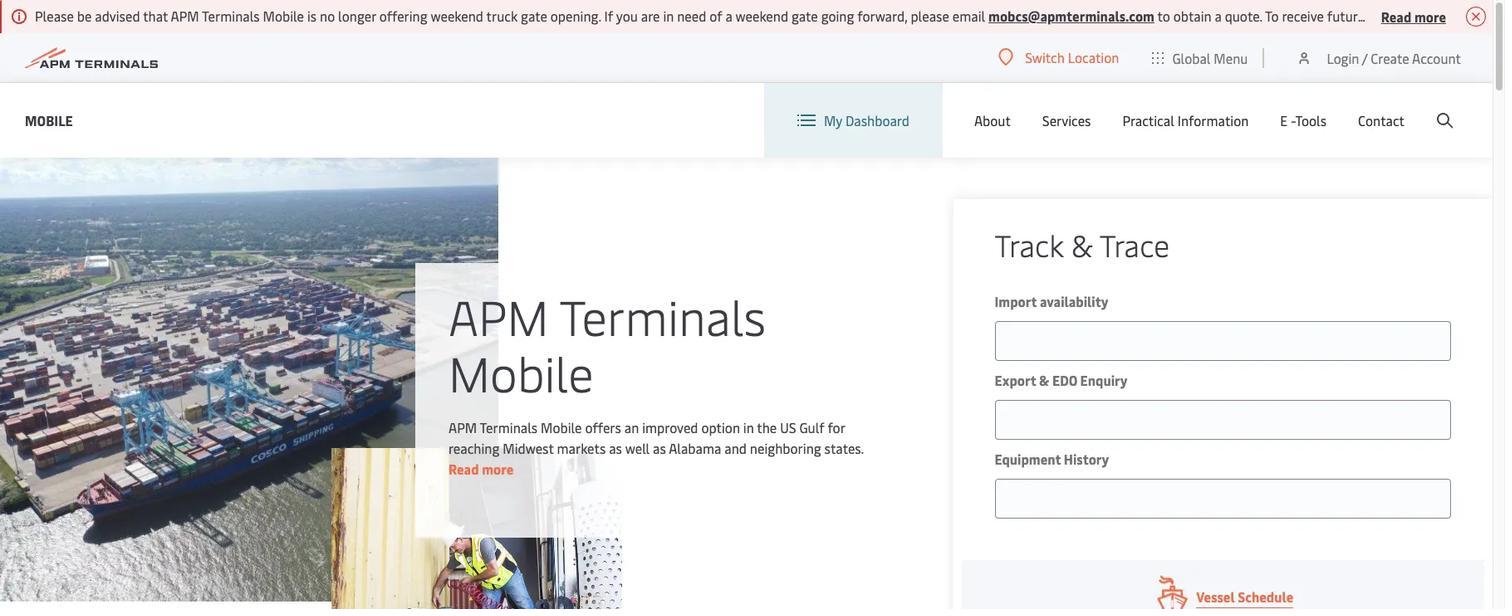 Task type: vqa. For each thing, say whether or not it's contained in the screenshot.
longer
yes



Task type: describe. For each thing, give the bounding box(es) containing it.
of
[[710, 7, 722, 25]]

e
[[1280, 111, 1288, 130]]

services
[[1042, 111, 1091, 130]]

1 email from the left
[[953, 7, 985, 25]]

import availability
[[995, 292, 1109, 311]]

forward,
[[858, 7, 908, 25]]

well
[[625, 439, 650, 458]]

switch location button
[[999, 48, 1119, 66]]

is
[[307, 7, 317, 25]]

my dashboard
[[824, 111, 910, 130]]

switch
[[1025, 48, 1065, 66]]

us
[[780, 419, 796, 437]]

no
[[320, 7, 335, 25]]

read more
[[1381, 7, 1446, 25]]

read inside apm terminals mobile offers an improved option in the us gulf for reaching midwest markets as well as alabama and neighboring states. read more
[[449, 460, 479, 479]]

neighboring
[[750, 439, 821, 458]]

read more button
[[1381, 6, 1446, 27]]

please
[[35, 7, 74, 25]]

obtain
[[1174, 7, 1212, 25]]

menu
[[1214, 49, 1248, 67]]

switch location
[[1025, 48, 1119, 66]]

opening.
[[551, 7, 601, 25]]

offering
[[379, 7, 428, 25]]

& for trace
[[1071, 224, 1093, 265]]

vessel schedule
[[1197, 588, 1294, 606]]

mobile link
[[25, 110, 73, 131]]

about
[[974, 111, 1011, 130]]

future
[[1327, 7, 1365, 25]]

global
[[1173, 49, 1211, 67]]

login
[[1327, 49, 1359, 67]]

history
[[1064, 450, 1109, 469]]

practical
[[1123, 111, 1175, 130]]

location
[[1068, 48, 1119, 66]]

if
[[604, 7, 613, 25]]

the
[[757, 419, 777, 437]]

track
[[995, 224, 1064, 265]]

trace
[[1100, 224, 1170, 265]]

practical information button
[[1123, 83, 1249, 158]]

equipment history
[[995, 450, 1109, 469]]

export & edo enquiry
[[995, 371, 1128, 390]]

option
[[701, 419, 740, 437]]

alerts
[[1368, 7, 1404, 25]]

gulf
[[800, 419, 825, 437]]

mobile inside apm terminals mobile offers an improved option in the us gulf for reaching midwest markets as well as alabama and neighboring states. read more
[[541, 419, 582, 437]]

quote. to
[[1225, 7, 1279, 25]]

longer
[[338, 7, 376, 25]]

alabama
[[669, 439, 721, 458]]

and
[[725, 439, 747, 458]]

read more link
[[449, 460, 514, 479]]

an
[[625, 419, 639, 437]]

mobile secondary image
[[331, 449, 622, 610]]

apm terminals mobile
[[449, 283, 766, 405]]

to
[[1158, 7, 1170, 25]]

login / create account
[[1327, 49, 1461, 67]]

advised
[[95, 7, 140, 25]]

schedule
[[1238, 588, 1294, 606]]

offers
[[585, 419, 621, 437]]

1 weekend from the left
[[431, 7, 483, 25]]

or
[[1463, 7, 1475, 25]]

enquiry
[[1080, 371, 1128, 390]]

track & trace
[[995, 224, 1170, 265]]

account
[[1412, 49, 1461, 67]]

contact button
[[1358, 83, 1405, 158]]

terminals for apm terminals mobile
[[560, 283, 766, 349]]

going
[[821, 7, 854, 25]]

mobcs@apmterminals.com
[[989, 7, 1155, 25]]

that
[[143, 7, 168, 25]]

1 a from the left
[[726, 7, 733, 25]]

services button
[[1042, 83, 1091, 158]]

sms,
[[1478, 7, 1505, 25]]

in inside apm terminals mobile offers an improved option in the us gulf for reaching midwest markets as well as alabama and neighboring states. read more
[[743, 419, 754, 437]]

practical information
[[1123, 111, 1249, 130]]



Task type: locate. For each thing, give the bounding box(es) containing it.
0 horizontal spatial more
[[482, 460, 514, 479]]

email
[[953, 7, 985, 25], [1427, 7, 1459, 25]]

0 vertical spatial apm
[[171, 7, 199, 25]]

dashboard
[[846, 111, 910, 130]]

weekend right of
[[736, 7, 788, 25]]

terminals inside the apm terminals mobile
[[560, 283, 766, 349]]

apm for apm terminals mobile
[[449, 283, 549, 349]]

0 horizontal spatial in
[[663, 7, 674, 25]]

vessel schedule link
[[962, 561, 1485, 610]]

1 vertical spatial read
[[449, 460, 479, 479]]

mobcs@apmterminals.com link
[[989, 7, 1155, 25]]

2 gate from the left
[[792, 7, 818, 25]]

reaching
[[449, 439, 500, 458]]

/
[[1362, 49, 1368, 67]]

& for edo
[[1039, 371, 1050, 390]]

my
[[824, 111, 842, 130]]

read down reaching
[[449, 460, 479, 479]]

gate
[[521, 7, 547, 25], [792, 7, 818, 25]]

0 horizontal spatial terminals
[[202, 7, 260, 25]]

close alert image
[[1466, 7, 1486, 27]]

weekend left truck
[[431, 7, 483, 25]]

receive
[[1282, 7, 1324, 25]]

information
[[1178, 111, 1249, 130]]

equipment
[[995, 450, 1061, 469]]

more inside apm terminals mobile offers an improved option in the us gulf for reaching midwest markets as well as alabama and neighboring states. read more
[[482, 460, 514, 479]]

import
[[995, 292, 1037, 311]]

apm
[[171, 7, 199, 25], [449, 283, 549, 349], [449, 419, 477, 437]]

xin da yang zhou  docked at apm terminals mobile image
[[0, 158, 498, 602]]

as
[[609, 439, 622, 458], [653, 439, 666, 458]]

1 vertical spatial in
[[743, 419, 754, 437]]

1 horizontal spatial read
[[1381, 7, 1412, 25]]

truck
[[486, 7, 518, 25]]

via
[[1407, 7, 1423, 25]]

states.
[[825, 439, 864, 458]]

as right 'well'
[[653, 439, 666, 458]]

in right are
[[663, 7, 674, 25]]

midwest
[[503, 439, 554, 458]]

0 vertical spatial terminals
[[202, 7, 260, 25]]

a right "obtain"
[[1215, 7, 1222, 25]]

2 vertical spatial terminals
[[480, 419, 538, 437]]

2 weekend from the left
[[736, 7, 788, 25]]

1 horizontal spatial weekend
[[736, 7, 788, 25]]

apm terminals mobile offers an improved option in the us gulf for reaching midwest markets as well as alabama and neighboring states. read more
[[449, 419, 864, 479]]

read up login / create account
[[1381, 7, 1412, 25]]

0 vertical spatial &
[[1071, 224, 1093, 265]]

1 horizontal spatial &
[[1071, 224, 1093, 265]]

gate left 'going'
[[792, 7, 818, 25]]

more inside "button"
[[1415, 7, 1446, 25]]

vessel
[[1197, 588, 1235, 606]]

0 horizontal spatial gate
[[521, 7, 547, 25]]

0 vertical spatial read
[[1381, 7, 1412, 25]]

about button
[[974, 83, 1011, 158]]

1 vertical spatial apm
[[449, 283, 549, 349]]

are
[[641, 7, 660, 25]]

1 vertical spatial more
[[482, 460, 514, 479]]

gate right truck
[[521, 7, 547, 25]]

0 horizontal spatial read
[[449, 460, 479, 479]]

email left or
[[1427, 7, 1459, 25]]

mobile
[[263, 7, 304, 25], [25, 111, 73, 129], [449, 340, 594, 405], [541, 419, 582, 437]]

more left or
[[1415, 7, 1446, 25]]

read inside "button"
[[1381, 7, 1412, 25]]

a
[[726, 7, 733, 25], [1215, 7, 1222, 25]]

0 vertical spatial in
[[663, 7, 674, 25]]

mobile inside the apm terminals mobile
[[449, 340, 594, 405]]

1 horizontal spatial in
[[743, 419, 754, 437]]

terminals
[[202, 7, 260, 25], [560, 283, 766, 349], [480, 419, 538, 437]]

0 horizontal spatial as
[[609, 439, 622, 458]]

e -tools button
[[1280, 83, 1327, 158]]

apm for apm terminals mobile offers an improved option in the us gulf for reaching midwest markets as well as alabama and neighboring states. read more
[[449, 419, 477, 437]]

in left the
[[743, 419, 754, 437]]

1 horizontal spatial a
[[1215, 7, 1222, 25]]

export
[[995, 371, 1036, 390]]

1 horizontal spatial email
[[1427, 7, 1459, 25]]

0 horizontal spatial &
[[1039, 371, 1050, 390]]

my dashboard button
[[797, 83, 910, 158]]

0 vertical spatial more
[[1415, 7, 1446, 25]]

please
[[911, 7, 949, 25]]

in
[[663, 7, 674, 25], [743, 419, 754, 437]]

1 vertical spatial &
[[1039, 371, 1050, 390]]

please be advised that apm terminals mobile is no longer offering weekend truck gate opening. if you are in need of a weekend gate going forward, please email mobcs@apmterminals.com to obtain a quote. to receive future alerts via email or sms,
[[35, 7, 1505, 25]]

be
[[77, 7, 92, 25]]

& left edo
[[1039, 371, 1050, 390]]

-
[[1291, 111, 1295, 130]]

apm inside the apm terminals mobile
[[449, 283, 549, 349]]

& left "trace"
[[1071, 224, 1093, 265]]

1 horizontal spatial as
[[653, 439, 666, 458]]

apm inside apm terminals mobile offers an improved option in the us gulf for reaching midwest markets as well as alabama and neighboring states. read more
[[449, 419, 477, 437]]

login / create account link
[[1296, 33, 1461, 82]]

0 horizontal spatial a
[[726, 7, 733, 25]]

terminals for apm terminals mobile offers an improved option in the us gulf for reaching midwest markets as well as alabama and neighboring states. read more
[[480, 419, 538, 437]]

weekend
[[431, 7, 483, 25], [736, 7, 788, 25]]

0 horizontal spatial weekend
[[431, 7, 483, 25]]

read
[[1381, 7, 1412, 25], [449, 460, 479, 479]]

improved
[[642, 419, 698, 437]]

tools
[[1295, 111, 1327, 130]]

1 as from the left
[[609, 439, 622, 458]]

2 as from the left
[[653, 439, 666, 458]]

markets
[[557, 439, 606, 458]]

2 a from the left
[[1215, 7, 1222, 25]]

2 vertical spatial apm
[[449, 419, 477, 437]]

&
[[1071, 224, 1093, 265], [1039, 371, 1050, 390]]

1 horizontal spatial more
[[1415, 7, 1446, 25]]

more down reaching
[[482, 460, 514, 479]]

1 horizontal spatial terminals
[[480, 419, 538, 437]]

availability
[[1040, 292, 1109, 311]]

as left 'well'
[[609, 439, 622, 458]]

a right of
[[726, 7, 733, 25]]

e -tools
[[1280, 111, 1327, 130]]

create
[[1371, 49, 1409, 67]]

contact
[[1358, 111, 1405, 130]]

you
[[616, 7, 638, 25]]

more
[[1415, 7, 1446, 25], [482, 460, 514, 479]]

email right please
[[953, 7, 985, 25]]

global menu
[[1173, 49, 1248, 67]]

1 vertical spatial terminals
[[560, 283, 766, 349]]

1 gate from the left
[[521, 7, 547, 25]]

edo
[[1053, 371, 1078, 390]]

1 horizontal spatial gate
[[792, 7, 818, 25]]

terminals inside apm terminals mobile offers an improved option in the us gulf for reaching midwest markets as well as alabama and neighboring states. read more
[[480, 419, 538, 437]]

need
[[677, 7, 706, 25]]

0 horizontal spatial email
[[953, 7, 985, 25]]

2 email from the left
[[1427, 7, 1459, 25]]

2 horizontal spatial terminals
[[560, 283, 766, 349]]

for
[[828, 419, 845, 437]]

global menu button
[[1136, 33, 1265, 83]]



